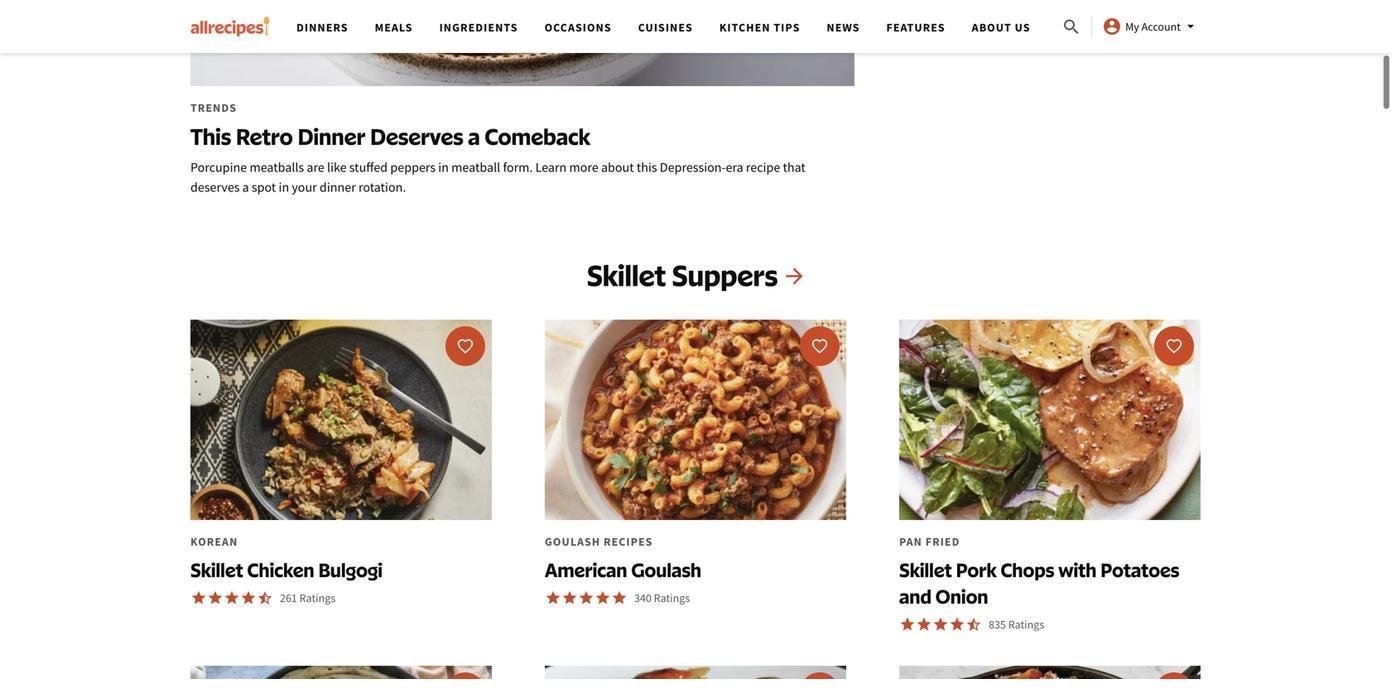 Task type: locate. For each thing, give the bounding box(es) containing it.
1 vertical spatial star half image
[[966, 616, 982, 633]]

0 horizontal spatial star image
[[190, 590, 207, 606]]

2 horizontal spatial ratings
[[1008, 617, 1045, 632]]

1 horizontal spatial ratings
[[654, 590, 690, 605]]

skillet for skillet chicken bulgogi
[[190, 558, 243, 582]]

star half image for chicken
[[257, 590, 273, 606]]

star half image left 835
[[966, 616, 982, 633]]

ratings for pork
[[1008, 617, 1045, 632]]

ratings right 835
[[1008, 617, 1045, 632]]

news
[[827, 20, 860, 35]]

my account
[[1126, 19, 1181, 34]]

1 horizontal spatial star half image
[[966, 616, 982, 633]]

1 horizontal spatial skillet
[[587, 257, 666, 293]]

skillet pork chops with potatoes and onion
[[899, 558, 1180, 608]]

1 star image from the left
[[190, 590, 207, 606]]

american goulash
[[545, 558, 702, 582]]

0 vertical spatial star half image
[[257, 590, 273, 606]]

account
[[1142, 19, 1181, 34]]

star half image left 261
[[257, 590, 273, 606]]

occasions
[[545, 20, 612, 35]]

us
[[1015, 20, 1031, 35]]

ratings
[[300, 590, 336, 605], [654, 590, 690, 605], [1008, 617, 1045, 632]]

navigation
[[283, 0, 1062, 53]]

my
[[1126, 19, 1139, 34]]

bulgogi
[[318, 558, 383, 582]]

skillet inside "skillet pork chops with potatoes and onion"
[[899, 558, 952, 582]]

340 ratings
[[634, 590, 690, 605]]

0 horizontal spatial save recipe image
[[812, 338, 828, 355]]

2 horizontal spatial star image
[[562, 590, 578, 606]]

this
[[190, 123, 231, 150]]

overhead view on a bowl of chef john's american goulash. image
[[545, 320, 846, 520]]

skillet suppers link
[[190, 257, 1201, 293]]

0 horizontal spatial ratings
[[300, 590, 336, 605]]

retro
[[236, 123, 293, 150]]

arrow_right image
[[785, 266, 804, 286]]

star image
[[190, 590, 207, 606], [240, 590, 257, 606], [562, 590, 578, 606]]

835 ratings
[[989, 617, 1045, 632]]

0 horizontal spatial star half image
[[257, 590, 273, 606]]

star half image
[[257, 590, 273, 606], [966, 616, 982, 633]]

account image
[[1102, 17, 1122, 36]]

1 save recipe image from the left
[[812, 338, 828, 355]]

star image
[[207, 590, 224, 606], [224, 590, 240, 606], [545, 590, 562, 606], [578, 590, 595, 606], [595, 590, 611, 606], [611, 590, 628, 606], [899, 616, 916, 633], [916, 616, 933, 633], [933, 616, 949, 633], [949, 616, 966, 633]]

0 horizontal spatial skillet
[[190, 558, 243, 582]]

save recipe image
[[457, 338, 474, 355]]

potatoes
[[1101, 558, 1180, 582]]

close up on a plate of bulgogi style skillet chicken image
[[190, 320, 492, 520]]

835
[[989, 617, 1006, 632]]

skillet
[[587, 257, 666, 293], [190, 558, 243, 582], [899, 558, 952, 582]]

suppers
[[672, 257, 778, 293]]

cuisines
[[638, 20, 693, 35]]

ratings for chicken
[[300, 590, 336, 605]]

1 horizontal spatial save recipe image
[[1166, 338, 1183, 355]]

news link
[[827, 20, 860, 35]]

american
[[545, 558, 627, 582]]

ratings right 261
[[300, 590, 336, 605]]

about us link
[[972, 20, 1031, 35]]

1 horizontal spatial star image
[[240, 590, 257, 606]]

ingredients link
[[439, 20, 518, 35]]

2 horizontal spatial skillet
[[899, 558, 952, 582]]

save recipe image
[[812, 338, 828, 355], [1166, 338, 1183, 355]]

about us
[[972, 20, 1031, 35]]

ratings down goulash
[[654, 590, 690, 605]]

2 save recipe image from the left
[[1166, 338, 1183, 355]]



Task type: vqa. For each thing, say whether or not it's contained in the screenshot.
rightmost Ratings
yes



Task type: describe. For each thing, give the bounding box(es) containing it.
261 ratings
[[280, 590, 336, 605]]

ratings for goulash
[[654, 590, 690, 605]]

skillet for skillet pork chops with potatoes and onion
[[899, 558, 952, 582]]

features
[[887, 20, 946, 35]]

this retro dinner deserves a comeback link
[[190, 0, 855, 204]]

meals
[[375, 20, 413, 35]]

3 star image from the left
[[562, 590, 578, 606]]

skillet for skillet suppers
[[587, 257, 666, 293]]

my account button
[[1102, 17, 1201, 36]]

features link
[[887, 20, 946, 35]]

home image
[[190, 17, 270, 36]]

save recipe image for american goulash
[[812, 338, 828, 355]]

dinner
[[298, 123, 365, 150]]

a cast iron skillet of spaghetti with chicken, red bell peppers, and tomatoes topped with grated parmesan image
[[899, 666, 1201, 679]]

and
[[899, 584, 932, 608]]

kitchen tips
[[720, 20, 800, 35]]

2 star image from the left
[[240, 590, 257, 606]]

caret_down image
[[1181, 17, 1201, 36]]

creamy chicken with artichokes and mushrooms image
[[190, 666, 492, 679]]

this retro dinner deserves a comeback
[[190, 123, 590, 150]]

skillet suppers
[[587, 257, 778, 293]]

skillet chicken bulgogi
[[190, 558, 383, 582]]

closeup of kielbasa, bell pepper, onion, and pineapple chunks served over rice image
[[545, 666, 846, 679]]

261
[[280, 590, 297, 605]]

kitchen
[[720, 20, 771, 35]]

340
[[634, 590, 652, 605]]

comeback
[[485, 123, 590, 150]]

ingredients
[[439, 20, 518, 35]]

onion
[[936, 584, 988, 608]]

a
[[468, 123, 480, 150]]

cuisines link
[[638, 20, 693, 35]]

star half image for pork
[[966, 616, 982, 633]]

dinners link
[[296, 20, 348, 35]]

occasions link
[[545, 20, 612, 35]]

meals link
[[375, 20, 413, 35]]

pork
[[956, 558, 997, 582]]

navigation containing dinners
[[283, 0, 1062, 53]]

save recipe image for skillet pork chops with potatoes and onion
[[1166, 338, 1183, 355]]

deserves
[[370, 123, 463, 150]]

with
[[1059, 558, 1097, 582]]

goulash
[[631, 558, 702, 582]]

close up view of skillet pork chops with potatoes and onion, served with salad on a white plate, served with salad on a white plate image
[[899, 320, 1201, 520]]

about
[[972, 20, 1012, 35]]

search image
[[1062, 17, 1082, 37]]

tips
[[774, 20, 800, 35]]

dinners
[[296, 20, 348, 35]]

melinda's porcupine meatballs image
[[190, 0, 855, 86]]

chops
[[1001, 558, 1055, 582]]

chicken
[[247, 558, 314, 582]]

kitchen tips link
[[720, 20, 800, 35]]



